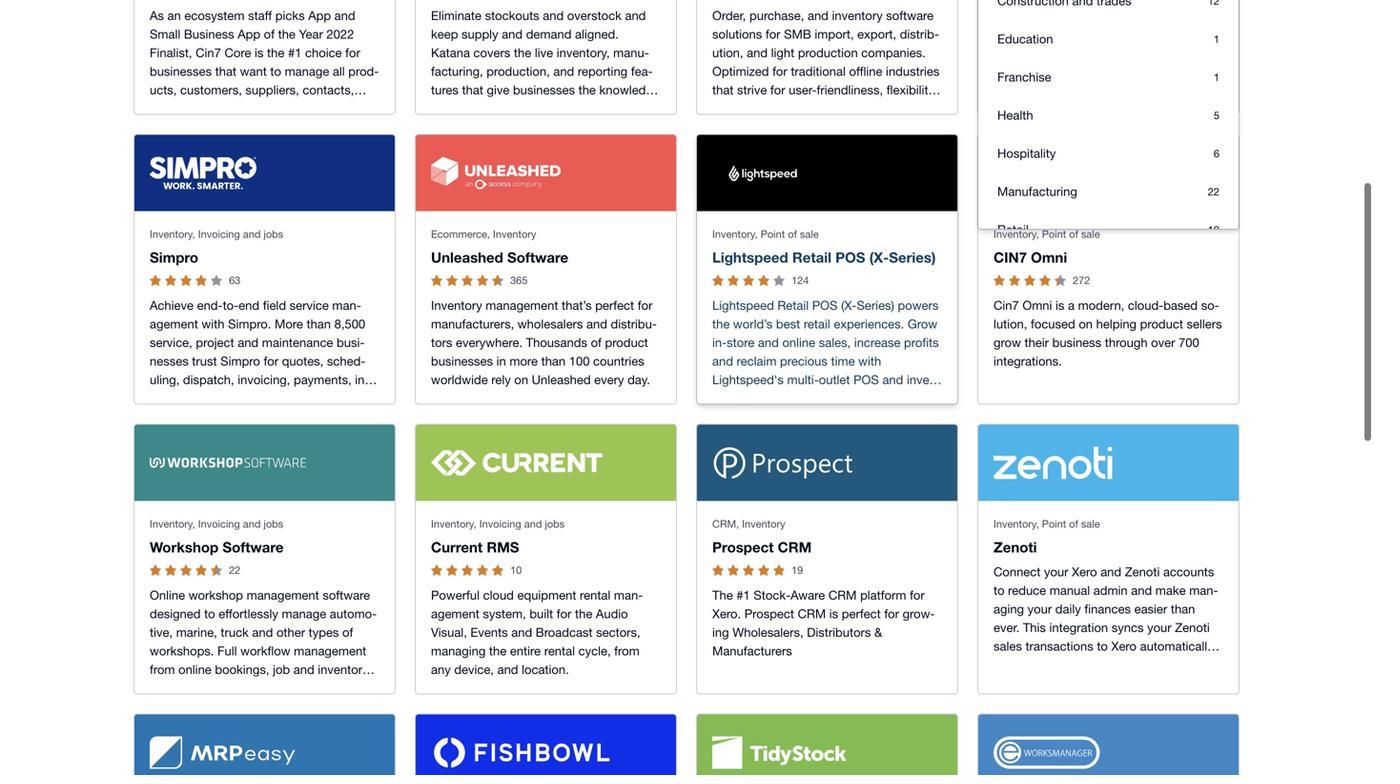 Task type: locate. For each thing, give the bounding box(es) containing it.
through
[[1105, 336, 1148, 350], [225, 700, 268, 715]]

agement inside the achieve end-to-end field service man agement with simpro. more than 8,500 service, project and maintenance busi nesses trust simpro for quotes, sched uling, dispatch, invoicing, payments, in ventory management and more.
[[150, 298, 361, 332]]

2 1 from the top
[[1214, 71, 1220, 84]]

automo
[[330, 607, 377, 622]]

1 up 5
[[1214, 71, 1220, 84]]

0 horizontal spatial grow
[[903, 607, 935, 622]]

retail inside inventory, point of sale lightspeed retail pos (x-series)
[[793, 249, 832, 266]]

to- inside as an ecosystem staff picks app and small business app of the year 2022 finalist, cin7 core is the #1 choice for businesses that want to manage all prod ucts, customers, suppliers, contacts, purchases and sales in one easy-to-use system.
[[335, 101, 351, 116]]

unleashed down ecommerce,
[[431, 249, 504, 266]]

1 vertical spatial retail
[[793, 249, 832, 266]]

sale up lightspeed retail pos (x-series) link
[[800, 228, 819, 241]]

workshops.
[[150, 644, 214, 659]]

365
[[510, 275, 528, 287]]

automatically
[[1141, 639, 1214, 654]]

0 horizontal spatial app
[[238, 27, 261, 42]]

inventory, inside inventory, invoicing and jobs workshop software
[[150, 518, 195, 531]]

ution,
[[713, 27, 940, 60]]

portal.
[[191, 719, 226, 733]]

0 horizontal spatial unleashed
[[431, 249, 504, 266]]

choice
[[305, 46, 342, 60]]

sales, up items
[[994, 46, 1026, 60]]

0 vertical spatial software
[[508, 249, 569, 266]]

0 vertical spatial perfect
[[595, 298, 635, 313]]

business
[[1053, 336, 1102, 350]]

katana
[[431, 46, 470, 60]]

current rms link
[[431, 539, 520, 556]]

management inside inventory management that's perfect for manufacturers, wholesalers and distribu tors everywhere. thousands of product businesses in more than 100 countries worldwide rely on unleashed every day.
[[486, 298, 559, 313]]

1 vertical spatial manage
[[282, 607, 326, 622]]

unleashed
[[431, 249, 504, 266], [532, 373, 591, 388]]

1 horizontal spatial to-
[[335, 101, 351, 116]]

inventory, inside inventory, point of sale lightspeed retail pos (x-series)
[[713, 228, 758, 241]]

0 horizontal spatial xero
[[713, 410, 738, 425]]

trial.
[[331, 719, 355, 733]]

1 horizontal spatial grow
[[994, 336, 1022, 350]]

cin7 omni app logo image
[[994, 157, 1075, 190]]

and up the workshop software link
[[243, 518, 261, 531]]

fishbowl manufacturing and warehouse logo image
[[431, 738, 614, 769]]

smb
[[784, 27, 812, 42]]

0 vertical spatial 1
[[1214, 33, 1220, 45]]

point inside inventory, point of sale cin7 omni
[[1042, 228, 1067, 241]]

cin7 down 'business'
[[196, 46, 221, 60]]

0 vertical spatial connect
[[791, 391, 838, 406]]

unique
[[150, 719, 187, 733]]

1 vertical spatial inventory
[[431, 298, 482, 313]]

from inside online workshop management software designed to effortlessly manage automo tive, marine, truck and other types of workshops. full workflow management from online bookings, job and inventory management + more. get customers coming back through reminders and our unique portal. no obligation free trial.
[[150, 663, 175, 678]]

#1 inside as an ecosystem staff picks app and small business app of the year 2022 finalist, cin7 core is the #1 choice for businesses that want to manage all prod ucts, customers, suppliers, contacts, purchases and sales in one easy-to-use system.
[[288, 46, 302, 60]]

grow left ever.
[[903, 607, 935, 622]]

covers
[[474, 46, 511, 60]]

1 horizontal spatial simpro
[[221, 354, 260, 369]]

project
[[196, 336, 234, 350]]

group
[[979, 0, 1239, 261]]

2 horizontal spatial that
[[713, 83, 734, 98]]

import,
[[815, 27, 854, 42]]

0 vertical spatial more.
[[295, 391, 326, 406]]

retail up the cin7 at the right of page
[[998, 222, 1029, 237]]

the up production,
[[514, 46, 532, 60]]

with down the e-
[[871, 120, 894, 135]]

invoicing for tive,
[[198, 518, 240, 531]]

staff
[[248, 8, 272, 23]]

2 horizontal spatial is
[[1056, 298, 1065, 313]]

businesses up worldwide
[[431, 354, 493, 369]]

0 vertical spatial manage
[[285, 64, 329, 79]]

1 horizontal spatial make
[[1156, 584, 1186, 598]]

2 horizontal spatial than
[[1171, 602, 1196, 617]]

0 vertical spatial online
[[783, 336, 816, 350]]

1 vertical spatial simpro
[[221, 354, 260, 369]]

with inside the achieve end-to-end field service man agement with simpro. more than 8,500 service, project and maintenance busi nesses trust simpro for quotes, sched uling, dispatch, invoicing, payments, in ventory management and more.
[[202, 317, 225, 332]]

simpro
[[150, 249, 199, 266], [221, 354, 260, 369]]

let
[[766, 410, 779, 425]]

two
[[1050, 27, 1071, 42]]

no
[[230, 719, 246, 733]]

0 vertical spatial is
[[255, 46, 264, 60]]

b2b
[[845, 101, 869, 116]]

0 horizontal spatial &
[[751, 120, 758, 135]]

sale inside inventory, point of sale cin7 omni
[[1082, 228, 1101, 241]]

1 vertical spatial unleashed
[[532, 373, 591, 388]]

1 horizontal spatial software
[[887, 8, 934, 23]]

0 vertical spatial agement
[[150, 298, 361, 332]]

1 horizontal spatial sales,
[[994, 46, 1026, 60]]

omni right the cin7 at the right of page
[[1031, 249, 1068, 266]]

retail
[[998, 222, 1029, 237], [793, 249, 832, 266], [778, 298, 809, 313]]

knowledge
[[600, 83, 660, 98]]

and inside inventory, invoicing and jobs current rms
[[525, 518, 542, 531]]

connect
[[791, 391, 838, 406], [994, 565, 1041, 580]]

xero down tory
[[713, 410, 738, 425]]

1 horizontal spatial man
[[614, 588, 643, 603]]

and down entire
[[498, 663, 519, 678]]

and inside inventory management that's perfect for manufacturers, wholesalers and distribu tors everywhere. thousands of product businesses in more than 100 countries worldwide rely on unleashed every day.
[[587, 317, 608, 332]]

software up 365 on the left of page
[[508, 249, 569, 266]]

0 vertical spatial &
[[1108, 8, 1116, 23]]

franchise
[[998, 70, 1052, 85]]

jobs inside inventory, invoicing and jobs workshop software
[[264, 518, 284, 531]]

manage inside online workshop management software designed to effortlessly manage automo tive, marine, truck and other types of workshops. full workflow management from online bookings, job and inventory management + more. get customers coming back through reminders and our unique portal. no obligation free trial.
[[282, 607, 326, 622]]

point up lightspeed retail pos (x-series) link
[[761, 228, 785, 241]]

picks
[[275, 8, 305, 23]]

focused
[[1031, 317, 1076, 332]]

1 ing from the top
[[713, 410, 938, 443]]

your
[[1045, 565, 1069, 580], [1028, 602, 1052, 617], [1148, 621, 1172, 636]]

2022
[[327, 27, 354, 42]]

omni inside cin7 omni is a modern, cloud-based so lution, focused on helping product sellers grow their business through over 700 integrations.
[[1023, 298, 1053, 313]]

2 horizontal spatial businesses
[[513, 83, 575, 98]]

management up tive,
[[247, 588, 319, 603]]

sale inside the inventory, point of sale zenoti connect your xero and zenoti accounts to reduce manual admin and make man aging your daily finances easier than ever.  this integration syncs your zenoti sales transactions to xero automatically for easy creation of financial statements and payment reconciliation.
[[1082, 518, 1101, 531]]

0 horizontal spatial perfect
[[595, 298, 635, 313]]

sales, inside lightspeed retail pos (x-series) powers the world's best retail experiences. grow in-store and online sales, increase profits and reclaim precious time with lightspeed's multi-outlet pos and inven tory platform. connect lightspeed with xero and let us take care of the account ing for you!
[[819, 336, 851, 350]]

1 vertical spatial your
[[1028, 602, 1052, 617]]

1 vertical spatial grow
[[903, 607, 935, 622]]

software up distrib
[[887, 8, 934, 23]]

manufacturing
[[998, 184, 1078, 199]]

0 horizontal spatial to-
[[223, 298, 239, 313]]

manage down choice
[[285, 64, 329, 79]]

1 horizontal spatial zenoti
[[1125, 565, 1160, 580]]

from down workshops.
[[150, 663, 175, 678]]

0 horizontal spatial on
[[515, 373, 529, 388]]

rental up audio
[[580, 588, 611, 603]]

decisions.
[[587, 101, 643, 116]]

is left a
[[1056, 298, 1065, 313]]

ever.
[[994, 621, 1020, 636]]

live
[[535, 46, 553, 60]]

point up cin7 omni link
[[1042, 228, 1067, 241]]

online
[[783, 336, 816, 350], [178, 663, 212, 678]]

1 vertical spatial xero
[[1072, 565, 1098, 580]]

of up lightspeed retail pos (x-series) link
[[788, 228, 797, 241]]

so
[[1202, 298, 1220, 313]]

inventory inside ecommerce, inventory unleashed software
[[493, 228, 537, 241]]

inventory,
[[150, 228, 195, 241], [713, 228, 758, 241], [994, 228, 1040, 241], [150, 518, 195, 531], [431, 518, 477, 531], [994, 518, 1040, 531]]

1 horizontal spatial agement
[[431, 588, 643, 622]]

1 horizontal spatial (x-
[[870, 249, 889, 266]]

sales down ever.
[[994, 639, 1023, 654]]

1 vertical spatial (x-
[[842, 298, 857, 313]]

man inside the powerful cloud equipment rental man agement system, built for the audio visual, events and broadcast sectors, managing the entire rental cycle, from any device, and location.
[[614, 588, 643, 603]]

prospect crm link
[[713, 539, 812, 556]]

simpro up invoicing,
[[221, 354, 260, 369]]

0 vertical spatial (x-
[[870, 249, 889, 266]]

0 vertical spatial to-
[[335, 101, 351, 116]]

product up over
[[1141, 317, 1184, 332]]

1 horizontal spatial connect
[[994, 565, 1041, 580]]

inventory inside crm, inventory prospect crm
[[742, 518, 786, 531]]

cin7 down the cin7 at the right of page
[[994, 298, 1020, 313]]

1 vertical spatial #1
[[737, 588, 751, 603]]

sales, up time
[[819, 336, 851, 350]]

manage inside as an ecosystem staff picks app and small business app of the year 2022 finalist, cin7 core is the #1 choice for businesses that want to manage all prod ucts, customers, suppliers, contacts, purchases and sales in one easy-to-use system.
[[285, 64, 329, 79]]

0 vertical spatial 19
[[1209, 224, 1220, 236]]

0 vertical spatial through
[[1105, 336, 1148, 350]]

0 horizontal spatial than
[[307, 317, 331, 332]]

5
[[1214, 109, 1220, 122]]

0 horizontal spatial sales,
[[819, 336, 851, 350]]

and
[[335, 8, 355, 23], [543, 8, 564, 23], [625, 8, 646, 23], [808, 8, 829, 23], [502, 27, 523, 42], [747, 46, 768, 60], [1080, 46, 1101, 60], [554, 64, 575, 79], [211, 101, 232, 116], [713, 101, 734, 116], [243, 228, 261, 241], [587, 317, 608, 332], [238, 336, 259, 350], [758, 336, 779, 350], [713, 354, 734, 369], [883, 373, 904, 388], [270, 391, 291, 406], [741, 410, 762, 425], [243, 518, 261, 531], [525, 518, 542, 531], [1101, 565, 1122, 580], [1132, 584, 1153, 598], [252, 626, 273, 640], [512, 626, 533, 640], [294, 663, 315, 678], [498, 663, 519, 678], [994, 677, 1015, 691], [330, 700, 351, 715]]

manage up other
[[282, 607, 326, 622]]

1 horizontal spatial xero
[[1072, 565, 1098, 580]]

simpro up achieve
[[150, 249, 199, 266]]

of right the care
[[853, 410, 864, 425]]

#1 down the year
[[288, 46, 302, 60]]

more. down bookings,
[[237, 681, 268, 696]]

order,
[[713, 8, 746, 23]]

items
[[994, 64, 1025, 79]]

jobs for tive,
[[264, 518, 284, 531]]

keep
[[431, 27, 458, 42]]

perfect inside inventory management that's perfect for manufacturers, wholesalers and distribu tors everywhere. thousands of product businesses in more than 100 countries worldwide rely on unleashed every day.
[[595, 298, 635, 313]]

payment
[[1018, 677, 1067, 691]]

is up the distributors
[[830, 607, 839, 622]]

lightspeed app logo image
[[713, 157, 814, 190]]

invoicing inside "inventory, invoicing and jobs simpro"
[[198, 228, 240, 241]]

and up the 'end'
[[243, 228, 261, 241]]

2 vertical spatial businesses
[[431, 354, 493, 369]]

2 vertical spatial lightspeed
[[841, 391, 903, 406]]

and left "inven"
[[883, 373, 904, 388]]

sales inside as an ecosystem staff picks app and small business app of the year 2022 finalist, cin7 core is the #1 choice for businesses that want to manage all prod ucts, customers, suppliers, contacts, purchases and sales in one easy-to-use system.
[[235, 101, 264, 116]]

trust
[[192, 354, 217, 369]]

powers
[[898, 298, 939, 313]]

the down picks
[[278, 27, 296, 42]]

1 vertical spatial lightspeed
[[713, 298, 774, 313]]

software up workshop
[[223, 539, 284, 556]]

inventory up prospect crm link
[[742, 518, 786, 531]]

inventory, up current
[[431, 518, 477, 531]]

customers,
[[180, 83, 242, 98]]

with down the increase
[[859, 354, 882, 369]]

online inside online workshop management software designed to effortlessly manage automo tive, marine, truck and other types of workshops. full workflow management from online bookings, job and inventory management + more. get customers coming back through reminders and our unique portal. no obligation free trial.
[[178, 663, 212, 678]]

0 vertical spatial grow
[[994, 336, 1022, 350]]

6
[[1214, 148, 1220, 160]]

simpro.
[[228, 317, 271, 332]]

2 vertical spatial retail
[[778, 298, 809, 313]]

of up 272
[[1070, 228, 1079, 241]]

1 vertical spatial to-
[[223, 298, 239, 313]]

on up business
[[1079, 317, 1093, 332]]

equipment
[[518, 588, 577, 603]]

than inside inventory management that's perfect for manufacturers, wholesalers and distribu tors everywhere. thousands of product businesses in more than 100 countries worldwide rely on unleashed every day.
[[541, 354, 566, 369]]

prospect inside the #1 stock-aware crm platform for xero. prospect crm is perfect for grow ing wholesalers, distributors & manufacturers
[[745, 607, 795, 622]]

inventory, for simpro.
[[150, 228, 195, 241]]

0 vertical spatial crm
[[778, 539, 812, 556]]

your up this
[[1028, 602, 1052, 617]]

omni up focused
[[1023, 298, 1053, 313]]

0 horizontal spatial cin7
[[196, 46, 221, 60]]

list box
[[979, 0, 1239, 261]]

optimized
[[713, 64, 769, 79]]

1 for education
[[1214, 33, 1220, 45]]

0 vertical spatial inventory
[[493, 228, 537, 241]]

0 horizontal spatial sales
[[235, 101, 264, 116]]

through up no
[[225, 700, 268, 715]]

software inside inventory, invoicing and jobs workshop software
[[223, 539, 284, 556]]

that down optimized
[[713, 83, 734, 98]]

to inside online workshop management software designed to effortlessly manage automo tive, marine, truck and other types of workshops. full workflow management from online bookings, job and inventory management + more. get customers coming back through reminders and our unique portal. no obligation free trial.
[[204, 607, 215, 622]]

inventory, inside "inventory, invoicing and jobs simpro"
[[150, 228, 195, 241]]

perfect up the distributors
[[842, 607, 881, 622]]

0 horizontal spatial is
[[255, 46, 264, 60]]

2 horizontal spatial zenoti
[[1176, 621, 1210, 636]]

make inside the inventory, point of sale zenoti connect your xero and zenoti accounts to reduce manual admin and make man aging your daily finances easier than ever.  this integration syncs your zenoti sales transactions to xero automatically for easy creation of financial statements and payment reconciliation.
[[1156, 584, 1186, 598]]

care
[[826, 410, 850, 425]]

1 vertical spatial platform
[[861, 588, 907, 603]]

invoicing inside inventory, invoicing and jobs workshop software
[[198, 518, 240, 531]]

product
[[1141, 317, 1184, 332], [605, 336, 649, 350]]

of
[[264, 27, 275, 42], [788, 228, 797, 241], [1070, 228, 1079, 241], [591, 336, 602, 350], [853, 410, 864, 425], [1070, 518, 1079, 531], [343, 626, 353, 640], [1090, 658, 1100, 673]]

1 for franchise
[[1214, 71, 1220, 84]]

1 horizontal spatial inventory
[[832, 8, 883, 23]]

0 horizontal spatial from
[[150, 663, 175, 678]]

prospect logo image
[[713, 447, 853, 480]]

app
[[308, 8, 331, 23], [238, 27, 261, 42]]

crm right aware
[[829, 588, 857, 603]]

our
[[354, 700, 372, 715]]

inventory, inside inventory, point of sale cin7 omni
[[994, 228, 1040, 241]]

make down give
[[504, 101, 534, 116]]

0 horizontal spatial 19
[[792, 565, 804, 577]]

audio
[[596, 607, 628, 622]]

and up easier
[[1132, 584, 1153, 598]]

invoicing up the workshop software link
[[198, 518, 240, 531]]

for inside as an ecosystem staff picks app and small business app of the year 2022 finalist, cin7 core is the #1 choice for businesses that want to manage all prod ucts, customers, suppliers, contacts, purchases and sales in one easy-to-use system.
[[345, 46, 360, 60]]

product inside cin7 omni is a modern, cloud-based so lution, focused on helping product sellers grow their business through over 700 integrations.
[[1141, 317, 1184, 332]]

businesses inside inventory management that's perfect for manufacturers, wholesalers and distribu tors everywhere. thousands of product businesses in more than 100 countries worldwide rely on unleashed every day.
[[431, 354, 493, 369]]

back
[[194, 700, 221, 715]]

cin7
[[196, 46, 221, 60], [994, 298, 1020, 313]]

invoicing inside inventory, invoicing and jobs current rms
[[480, 518, 522, 531]]

0 vertical spatial sales
[[235, 101, 264, 116]]

workshop
[[189, 588, 243, 603]]

22 down the workshop software link
[[229, 565, 241, 577]]

and down the apps
[[1080, 46, 1101, 60]]

accounts
[[1164, 565, 1215, 580]]

inventory, for tive,
[[150, 518, 195, 531]]

current rms logo image
[[431, 451, 603, 476]]

0 vertical spatial cin7
[[196, 46, 221, 60]]

on down 'more' in the left of the page
[[515, 373, 529, 388]]

0 horizontal spatial rental
[[544, 644, 575, 659]]

0 horizontal spatial online
[[178, 663, 212, 678]]

manu
[[614, 46, 649, 60]]

for inside the inventory, point of sale zenoti connect your xero and zenoti accounts to reduce manual admin and make man aging your daily finances easier than ever.  this integration syncs your zenoti sales transactions to xero automatically for easy creation of financial statements and payment reconciliation.
[[994, 658, 1009, 673]]

agement up nesses
[[150, 298, 361, 332]]

inventory up unleashed software link
[[493, 228, 537, 241]]

group containing education
[[979, 0, 1239, 261]]

1 vertical spatial &
[[751, 120, 758, 135]]

from down sectors,
[[615, 644, 640, 659]]

sale inside inventory, point of sale lightspeed retail pos (x-series)
[[800, 228, 819, 241]]

small
[[150, 27, 181, 42]]

1 horizontal spatial online
[[783, 336, 816, 350]]

software up the automo
[[323, 588, 370, 603]]

ecommerce,
[[431, 228, 490, 241]]

and down current rms logo
[[525, 518, 542, 531]]

extracted,
[[1049, 64, 1105, 79]]

for inside the powerful cloud equipment rental man agement system, built for the audio visual, events and broadcast sectors, managing the entire rental cycle, from any device, and location.
[[557, 607, 572, 622]]

ventory
[[150, 373, 370, 406]]

1 horizontal spatial 22
[[1209, 186, 1220, 198]]

store
[[727, 336, 755, 350]]

inventory for ing
[[742, 518, 786, 531]]

inventory
[[493, 228, 537, 241], [431, 298, 482, 313], [742, 518, 786, 531]]

1 horizontal spatial cin7
[[994, 298, 1020, 313]]

& right the distributors
[[875, 626, 883, 640]]

inventory, up the workshop
[[150, 518, 195, 531]]

1 vertical spatial online
[[178, 663, 212, 678]]

& inside invoices processing & management approval, two apps in one. support bills, sales, receipts, and statements. line items are extracted, in seconds.
[[1108, 8, 1116, 23]]

0 vertical spatial lightspeed
[[713, 249, 789, 266]]

cloud-
[[1129, 298, 1164, 313]]

are
[[1028, 64, 1045, 79]]

perfect up distribu
[[595, 298, 635, 313]]

0 vertical spatial app
[[308, 8, 331, 23]]

jobs up field
[[264, 228, 284, 241]]

to
[[270, 64, 281, 79], [489, 101, 500, 116], [994, 584, 1005, 598], [204, 607, 215, 622], [1097, 639, 1108, 654]]

0 horizontal spatial product
[[605, 336, 649, 350]]

1 horizontal spatial more.
[[295, 391, 326, 406]]

1 horizontal spatial unleashed
[[532, 373, 591, 388]]

demand
[[526, 27, 572, 42]]

1 1 from the top
[[1214, 33, 1220, 45]]

and up trial.
[[330, 700, 351, 715]]

than down thousands
[[541, 354, 566, 369]]

apps
[[1074, 27, 1102, 42]]

#1
[[288, 46, 302, 60], [737, 588, 751, 603]]

inventory inside order, purchase, and inventory software solutions for smb import, export, distrib ution, and light production companies. optimized for traditional offline industries that strive for user-friendliness, flexibility, and cost-effectiveness. b2b e-com merce & barcoding platform with ad vanced reporting.
[[832, 8, 883, 23]]

to down workshop
[[204, 607, 215, 622]]

0 horizontal spatial inventory
[[431, 298, 482, 313]]

0 vertical spatial businesses
[[150, 64, 212, 79]]

product inside inventory management that's perfect for manufacturers, wholesalers and distribu tors everywhere. thousands of product businesses in more than 100 countries worldwide rely on unleashed every day.
[[605, 336, 649, 350]]

0 vertical spatial on
[[1079, 317, 1093, 332]]

to inside as an ecosystem staff picks app and small business app of the year 2022 finalist, cin7 core is the #1 choice for businesses that want to manage all prod ucts, customers, suppliers, contacts, purchases and sales in one easy-to-use system.
[[270, 64, 281, 79]]

connect up take
[[791, 391, 838, 406]]

inventory, inside inventory, invoicing and jobs current rms
[[431, 518, 477, 531]]

series) inside lightspeed retail pos (x-series) powers the world's best retail experiences. grow in-store and online sales, increase profits and reclaim precious time with lightspeed's multi-outlet pos and inven tory platform. connect lightspeed with xero and let us take care of the account ing for you!
[[857, 298, 895, 313]]

and up admin
[[1101, 565, 1122, 580]]

more. down payments,
[[295, 391, 326, 406]]

0 vertical spatial platform
[[821, 120, 867, 135]]

the left account at the bottom of the page
[[868, 410, 885, 425]]

inventory, point of sale lightspeed retail pos (x-series)
[[713, 228, 936, 266]]

businesses inside as an ecosystem staff picks app and small business app of the year 2022 finalist, cin7 core is the #1 choice for businesses that want to manage all prod ucts, customers, suppliers, contacts, purchases and sales in one easy-to-use system.
[[150, 64, 212, 79]]

more.
[[295, 391, 326, 406], [237, 681, 268, 696]]

1 vertical spatial product
[[605, 336, 649, 350]]

0 vertical spatial #1
[[288, 46, 302, 60]]

inventory, inside the inventory, point of sale zenoti connect your xero and zenoti accounts to reduce manual admin and make man aging your daily finances easier than ever.  this integration syncs your zenoti sales transactions to xero automatically for easy creation of financial statements and payment reconciliation.
[[994, 518, 1040, 531]]

series) up experiences.
[[857, 298, 895, 313]]

series) up powers on the right
[[889, 249, 936, 266]]

platform up the distributors
[[861, 588, 907, 603]]

solutions
[[713, 27, 763, 42]]

(x- inside inventory, point of sale lightspeed retail pos (x-series)
[[870, 249, 889, 266]]

with up project
[[202, 317, 225, 332]]

0 vertical spatial sales,
[[994, 46, 1026, 60]]

online down workshops.
[[178, 663, 212, 678]]

online up precious
[[783, 336, 816, 350]]

man inside the achieve end-to-end field service man agement with simpro. more than 8,500 service, project and maintenance busi nesses trust simpro for quotes, sched uling, dispatch, invoicing, payments, in ventory management and more.
[[332, 298, 361, 313]]

grow
[[994, 336, 1022, 350], [903, 607, 935, 622]]

in left one
[[267, 101, 277, 116]]

1 vertical spatial cin7
[[994, 298, 1020, 313]]

xero up the financial
[[1112, 639, 1137, 654]]

inventory for businesses
[[493, 228, 537, 241]]

point inside the inventory, point of sale zenoti connect your xero and zenoti accounts to reduce manual admin and make man aging your daily finances easier than ever.  this integration syncs your zenoti sales transactions to xero automatically for easy creation of financial statements and payment reconciliation.
[[1042, 518, 1067, 531]]

1 horizontal spatial businesses
[[431, 354, 493, 369]]

of inside inventory, point of sale cin7 omni
[[1070, 228, 1079, 241]]

point for lution,
[[1042, 228, 1067, 241]]

1 vertical spatial inventory
[[318, 663, 369, 678]]

every
[[595, 373, 624, 388]]

contacts,
[[303, 83, 354, 98]]

0 vertical spatial ing
[[713, 410, 938, 443]]

grow up integrations.
[[994, 336, 1022, 350]]

inventory, point of sale cin7 omni
[[994, 228, 1101, 266]]

through down 'helping'
[[1105, 336, 1148, 350]]

through inside cin7 omni is a modern, cloud-based so lution, focused on helping product sellers grow their business through over 700 integrations.
[[1105, 336, 1148, 350]]

product down distribu
[[605, 336, 649, 350]]

0 horizontal spatial software
[[223, 539, 284, 556]]

0 vertical spatial unleashed
[[431, 249, 504, 266]]

your up 'manual'
[[1045, 565, 1069, 580]]

vanced
[[713, 120, 916, 153]]

2 horizontal spatial inventory
[[742, 518, 786, 531]]

health
[[998, 108, 1034, 123]]

companies.
[[862, 46, 926, 60]]

need
[[458, 101, 486, 116]]

crm up aware
[[778, 539, 812, 556]]



Task type: describe. For each thing, give the bounding box(es) containing it.
distributors
[[807, 626, 871, 640]]

inventory, for focused
[[994, 228, 1040, 241]]

1 vertical spatial crm
[[829, 588, 857, 603]]

than inside the inventory, point of sale zenoti connect your xero and zenoti accounts to reduce manual admin and make man aging your daily finances easier than ever.  this integration syncs your zenoti sales transactions to xero automatically for easy creation of financial statements and payment reconciliation.
[[1171, 602, 1196, 617]]

& inside the #1 stock-aware crm platform for xero. prospect crm is perfect for grow ing wholesalers, distributors & manufacturers
[[875, 626, 883, 640]]

and down customers,
[[211, 101, 232, 116]]

in down "statements."
[[1108, 64, 1118, 79]]

list box containing education
[[979, 0, 1239, 261]]

19 inside list box
[[1209, 224, 1220, 236]]

inventory, for retail
[[713, 228, 758, 241]]

invoicing for simpro.
[[198, 228, 240, 241]]

offline
[[850, 64, 883, 79]]

is inside cin7 omni is a modern, cloud-based so lution, focused on helping product sellers grow their business through over 700 integrations.
[[1056, 298, 1065, 313]]

in inside as an ecosystem staff picks app and small business app of the year 2022 finalist, cin7 core is the #1 choice for businesses that want to manage all prod ucts, customers, suppliers, contacts, purchases and sales in one easy-to-use system.
[[267, 101, 277, 116]]

use
[[351, 101, 370, 116]]

coming
[[150, 700, 191, 715]]

suppliers,
[[246, 83, 299, 98]]

other
[[277, 626, 305, 640]]

sales, inside invoices processing & management approval, two apps in one. support bills, sales, receipts, and statements. line items are extracted, in seconds.
[[994, 46, 1026, 60]]

sales inside the inventory, point of sale zenoti connect your xero and zenoti accounts to reduce manual admin and make man aging your daily finances easier than ever.  this integration syncs your zenoti sales transactions to xero automatically for easy creation of financial statements and payment reconciliation.
[[994, 639, 1023, 654]]

cin7 inside cin7 omni is a modern, cloud-based so lution, focused on helping product sellers grow their business through over 700 integrations.
[[994, 298, 1020, 313]]

approval,
[[994, 27, 1047, 42]]

ecosystem
[[184, 8, 245, 23]]

distrib
[[900, 27, 940, 42]]

facturing,
[[431, 46, 649, 79]]

manufacturers
[[713, 644, 793, 659]]

precious
[[780, 354, 828, 369]]

management up "coming"
[[150, 681, 222, 696]]

1 vertical spatial zenoti
[[1125, 565, 1160, 580]]

0 vertical spatial zenoti
[[994, 539, 1038, 556]]

2 horizontal spatial xero
[[1112, 639, 1137, 654]]

124
[[792, 275, 809, 287]]

man inside the inventory, point of sale zenoti connect your xero and zenoti accounts to reduce manual admin and make man aging your daily finances easier than ever.  this integration syncs your zenoti sales transactions to xero automatically for easy creation of financial statements and payment reconciliation.
[[1190, 584, 1219, 598]]

pos inside inventory, point of sale lightspeed retail pos (x-series)
[[836, 249, 866, 266]]

platform inside order, purchase, and inventory software solutions for smb import, export, distrib ution, and light production companies. optimized for traditional offline industries that strive for user-friendliness, flexibility, and cost-effectiveness. b2b e-com merce & barcoding platform with ad vanced reporting.
[[821, 120, 867, 135]]

and right job
[[294, 663, 315, 678]]

to- inside the achieve end-to-end field service man agement with simpro. more than 8,500 service, project and maintenance busi nesses trust simpro for quotes, sched uling, dispatch, invoicing, payments, in ventory management and more.
[[223, 298, 239, 313]]

more. inside the achieve end-to-end field service man agement with simpro. more than 8,500 service, project and maintenance busi nesses trust simpro for quotes, sched uling, dispatch, invoicing, payments, in ventory management and more.
[[295, 391, 326, 406]]

on inside cin7 omni is a modern, cloud-based so lution, focused on helping product sellers grow their business through over 700 integrations.
[[1079, 317, 1093, 332]]

tors
[[431, 317, 657, 350]]

1 vertical spatial 22
[[229, 565, 241, 577]]

location.
[[522, 663, 569, 678]]

and left cost-
[[713, 101, 734, 116]]

transactions
[[1026, 639, 1094, 654]]

stock-
[[754, 588, 791, 603]]

lightspeed retail pos (x-series) link
[[713, 249, 936, 266]]

get
[[272, 681, 292, 696]]

connect inside lightspeed retail pos (x-series) powers the world's best retail experiences. grow in-store and online sales, increase profits and reclaim precious time with lightspeed's multi-outlet pos and inven tory platform. connect lightspeed with xero and let us take care of the account ing for you!
[[791, 391, 838, 406]]

and inside invoices processing & management approval, two apps in one. support bills, sales, receipts, and statements. line items are extracted, in seconds.
[[1080, 46, 1101, 60]]

for inside inventory management that's perfect for manufacturers, wholesalers and distribu tors everywhere. thousands of product businesses in more than 100 countries worldwide rely on unleashed every day.
[[638, 298, 653, 313]]

online inside lightspeed retail pos (x-series) powers the world's best retail experiences. grow in-store and online sales, increase profits and reclaim precious time with lightspeed's multi-outlet pos and inven tory platform. connect lightspeed with xero and let us take care of the account ing for you!
[[783, 336, 816, 350]]

simpro inside the achieve end-to-end field service man agement with simpro. more than 8,500 service, project and maintenance busi nesses trust simpro for quotes, sched uling, dispatch, invoicing, payments, in ventory management and more.
[[221, 354, 260, 369]]

lightspeed inside inventory, point of sale lightspeed retail pos (x-series)
[[713, 249, 789, 266]]

grow inside cin7 omni is a modern, cloud-based so lution, focused on helping product sellers grow their business through over 700 integrations.
[[994, 336, 1022, 350]]

through inside online workshop management software designed to effortlessly manage automo tive, marine, truck and other types of workshops. full workflow management from online bookings, job and inventory management + more. get customers coming back through reminders and our unique portal. no obligation free trial.
[[225, 700, 268, 715]]

grow
[[908, 317, 938, 332]]

reduce
[[1009, 584, 1047, 598]]

software inside order, purchase, and inventory software solutions for smb import, export, distrib ution, and light production companies. optimized for traditional offline industries that strive for user-friendliness, flexibility, and cost-effectiveness. b2b e-com merce & barcoding platform with ad vanced reporting.
[[887, 8, 934, 23]]

2 vertical spatial pos
[[854, 373, 879, 388]]

retail
[[804, 317, 831, 332]]

the left right
[[538, 101, 555, 116]]

that inside order, purchase, and inventory software solutions for smb import, export, distrib ution, and light production companies. optimized for traditional offline industries that strive for user-friendliness, flexibility, and cost-effectiveness. b2b e-com merce & barcoding platform with ad vanced reporting.
[[713, 83, 734, 98]]

for inside the achieve end-to-end field service man agement with simpro. more than 8,500 service, project and maintenance busi nesses trust simpro for quotes, sched uling, dispatch, invoicing, payments, in ventory management and more.
[[264, 354, 279, 369]]

the down the 'reporting' at the top left of the page
[[579, 83, 596, 98]]

workshop software app logo image
[[150, 458, 306, 469]]

in-
[[713, 336, 727, 350]]

1 vertical spatial agement
[[431, 588, 643, 622]]

of inside inventory management that's perfect for manufacturers, wholesalers and distribu tors everywhere. thousands of product businesses in more than 100 countries worldwide rely on unleashed every day.
[[591, 336, 602, 350]]

increase
[[855, 336, 901, 350]]

10
[[510, 565, 522, 577]]

mrpeasy logo image
[[150, 737, 296, 770]]

invoicing for the
[[480, 518, 522, 531]]

as
[[150, 8, 164, 23]]

device,
[[454, 663, 494, 678]]

1 horizontal spatial app
[[308, 8, 331, 23]]

inventory inside online workshop management software designed to effortlessly manage automo tive, marine, truck and other types of workshops. full workflow management from online bookings, job and inventory management + more. get customers coming back through reminders and our unique portal. no obligation free trial.
[[318, 663, 369, 678]]

cin7 omni link
[[994, 249, 1068, 266]]

in inside inventory management that's perfect for manufacturers, wholesalers and distribu tors everywhere. thousands of product businesses in more than 100 countries worldwide rely on unleashed every day.
[[497, 354, 506, 369]]

8,500
[[334, 317, 366, 332]]

xero inside lightspeed retail pos (x-series) powers the world's best retail experiences. grow in-store and online sales, increase profits and reclaim precious time with lightspeed's multi-outlet pos and inven tory platform. connect lightspeed with xero and let us take care of the account ing for you!
[[713, 410, 738, 425]]

connect inside the inventory, point of sale zenoti connect your xero and zenoti accounts to reduce manual admin and make man aging your daily finances easier than ever.  this integration syncs your zenoti sales transactions to xero automatically for easy creation of financial statements and payment reconciliation.
[[994, 565, 1041, 580]]

simpro logo image
[[150, 157, 257, 190]]

22 inside list box
[[1209, 186, 1220, 198]]

over
[[1152, 336, 1176, 350]]

cin7 inside as an ecosystem staff picks app and small business app of the year 2022 finalist, cin7 core is the #1 choice for businesses that want to manage all prod ucts, customers, suppliers, contacts, purchases and sales in one easy-to-use system.
[[196, 46, 221, 60]]

prospect inside crm, inventory prospect crm
[[713, 539, 774, 556]]

and up manu
[[625, 8, 646, 23]]

and down simpro.
[[238, 336, 259, 350]]

everywhere.
[[456, 336, 523, 350]]

and up reclaim at the right top of the page
[[758, 336, 779, 350]]

grow inside the #1 stock-aware crm platform for xero. prospect crm is perfect for grow ing wholesalers, distributors & manufacturers
[[903, 607, 935, 622]]

the up in-
[[713, 317, 730, 332]]

take
[[799, 410, 823, 425]]

of inside lightspeed retail pos (x-series) powers the world's best retail experiences. grow in-store and online sales, increase profits and reclaim precious time with lightspeed's multi-outlet pos and inven tory platform. connect lightspeed with xero and let us take care of the account ing for you!
[[853, 410, 864, 425]]

unleashed software link
[[431, 249, 569, 266]]

payments,
[[294, 373, 352, 388]]

and down stockouts
[[502, 27, 523, 42]]

management inside the achieve end-to-end field service man agement with simpro. more than 8,500 service, project and maintenance busi nesses trust simpro for quotes, sched uling, dispatch, invoicing, payments, in ventory management and more.
[[194, 391, 267, 406]]

free
[[307, 719, 328, 733]]

that inside eliminate stockouts and overstock and keep supply and demand aligned. katana covers the live inventory, manu facturing, production, and reporting fea tures that give businesses the knowledge they need to make the right decisions.
[[462, 83, 484, 98]]

ing inside lightspeed retail pos (x-series) powers the world's best retail experiences. grow in-store and online sales, increase profits and reclaim precious time with lightspeed's multi-outlet pos and inven tory platform. connect lightspeed with xero and let us take care of the account ing for you!
[[713, 410, 938, 443]]

inventory management that's perfect for manufacturers, wholesalers and distribu tors everywhere. thousands of product businesses in more than 100 countries worldwide rely on unleashed every day.
[[431, 298, 657, 388]]

sectors,
[[596, 626, 641, 640]]

of inside inventory, point of sale lightspeed retail pos (x-series)
[[788, 228, 797, 241]]

reminders
[[271, 700, 326, 715]]

a
[[1069, 298, 1075, 313]]

jobs for simpro.
[[264, 228, 284, 241]]

0 vertical spatial your
[[1045, 565, 1069, 580]]

unleashed inside ecommerce, inventory unleashed software
[[431, 249, 504, 266]]

and down in-
[[713, 354, 734, 369]]

stockouts
[[485, 8, 540, 23]]

the down 'events'
[[489, 644, 507, 659]]

end-
[[197, 298, 223, 313]]

and up entire
[[512, 626, 533, 640]]

point for best
[[761, 228, 785, 241]]

syncs
[[1112, 621, 1144, 636]]

flexibility,
[[887, 83, 938, 98]]

overstock
[[567, 8, 622, 23]]

and up 2022
[[335, 8, 355, 23]]

that's
[[562, 298, 592, 313]]

to left reduce
[[994, 584, 1005, 598]]

the up ucts,
[[267, 46, 285, 60]]

helping
[[1097, 317, 1137, 332]]

that inside as an ecosystem staff picks app and small business app of the year 2022 finalist, cin7 core is the #1 choice for businesses that want to manage all prod ucts, customers, suppliers, contacts, purchases and sales in one easy-to-use system.
[[215, 64, 237, 79]]

based
[[1164, 298, 1198, 313]]

lightspeed retail pos (x-series) powers the world's best retail experiences. grow in-store and online sales, increase profits and reclaim precious time with lightspeed's multi-outlet pos and inven tory platform. connect lightspeed with xero and let us take care of the account ing for you!
[[713, 298, 942, 443]]

inventory, for the
[[431, 518, 477, 531]]

cloud
[[483, 588, 514, 603]]

give
[[487, 83, 510, 98]]

1 vertical spatial rental
[[544, 644, 575, 659]]

software inside ecommerce, inventory unleashed software
[[508, 249, 569, 266]]

from inside the powerful cloud equipment rental man agement system, built for the audio visual, events and broadcast sectors, managing the entire rental cycle, from any device, and location.
[[615, 644, 640, 659]]

and inside "inventory, invoicing and jobs simpro"
[[243, 228, 261, 241]]

and left let
[[741, 410, 762, 425]]

right
[[559, 101, 583, 116]]

export,
[[858, 27, 897, 42]]

1 vertical spatial pos
[[813, 298, 838, 313]]

omni inside inventory, point of sale cin7 omni
[[1031, 249, 1068, 266]]

retail inside list box
[[998, 222, 1029, 237]]

1 vertical spatial 19
[[792, 565, 804, 577]]

jobs for the
[[545, 518, 565, 531]]

countries
[[593, 354, 645, 369]]

and up optimized
[[747, 46, 768, 60]]

management down types at the left of page
[[294, 644, 367, 659]]

with inside order, purchase, and inventory software solutions for smb import, export, distrib ution, and light production companies. optimized for traditional offline industries that strive for user-friendliness, flexibility, and cost-effectiveness. b2b e-com merce & barcoding platform with ad vanced reporting.
[[871, 120, 894, 135]]

is inside the #1 stock-aware crm platform for xero. prospect crm is perfect for grow ing wholesalers, distributors & manufacturers
[[830, 607, 839, 622]]

year
[[299, 27, 323, 42]]

barcoding
[[762, 120, 818, 135]]

reporting
[[578, 64, 628, 79]]

2 vertical spatial your
[[1148, 621, 1172, 636]]

reconciliation.
[[1070, 677, 1147, 691]]

with up account at the bottom of the page
[[906, 391, 929, 406]]

statements
[[1153, 658, 1215, 673]]

perfect inside the #1 stock-aware crm platform for xero. prospect crm is perfect for grow ing wholesalers, distributors & manufacturers
[[842, 607, 881, 622]]

platform inside the #1 stock-aware crm platform for xero. prospect crm is perfect for grow ing wholesalers, distributors & manufacturers
[[861, 588, 907, 603]]

more. inside online workshop management software designed to effortlessly manage automo tive, marine, truck and other types of workshops. full workflow management from online bookings, job and inventory management + more. get customers coming back through reminders and our unique portal. no obligation free trial.
[[237, 681, 268, 696]]

to down the integration
[[1097, 639, 1108, 654]]

e-
[[873, 101, 884, 116]]

retail inside lightspeed retail pos (x-series) powers the world's best retail experiences. grow in-store and online sales, increase profits and reclaim precious time with lightspeed's multi-outlet pos and inven tory platform. connect lightspeed with xero and let us take care of the account ing for you!
[[778, 298, 809, 313]]

workshop software link
[[150, 539, 284, 556]]

multi-
[[788, 373, 819, 388]]

the up broadcast
[[575, 607, 593, 622]]

entire
[[510, 644, 541, 659]]

than inside the achieve end-to-end field service man agement with simpro. more than 8,500 service, project and maintenance busi nesses trust simpro for quotes, sched uling, dispatch, invoicing, payments, in ventory management and more.
[[307, 317, 331, 332]]

2 ing from the top
[[713, 607, 935, 640]]

and up the workflow
[[252, 626, 273, 640]]

to inside eliminate stockouts and overstock and keep supply and demand aligned. katana covers the live inventory, manu facturing, production, and reporting fea tures that give businesses the knowledge they need to make the right decisions.
[[489, 101, 500, 116]]

in left one.
[[1105, 27, 1115, 42]]

quotes,
[[282, 354, 324, 369]]

make inside eliminate stockouts and overstock and keep supply and demand aligned. katana covers the live inventory, manu facturing, production, and reporting fea tures that give businesses the knowledge they need to make the right decisions.
[[504, 101, 534, 116]]

aligned.
[[575, 27, 619, 42]]

admin
[[1094, 584, 1128, 598]]

visual,
[[431, 626, 467, 640]]

production,
[[487, 64, 550, 79]]

inventory inside inventory management that's perfect for manufacturers, wholesalers and distribu tors everywhere. thousands of product businesses in more than 100 countries worldwide rely on unleashed every day.
[[431, 298, 482, 313]]

workflow
[[241, 644, 291, 659]]

and inside inventory, invoicing and jobs workshop software
[[243, 518, 261, 531]]

+
[[226, 681, 233, 696]]

for inside lightspeed retail pos (x-series) powers the world's best retail experiences. grow in-store and online sales, increase profits and reclaim precious time with lightspeed's multi-outlet pos and inven tory platform. connect lightspeed with xero and let us take care of the account ing for you!
[[733, 429, 748, 443]]

1 horizontal spatial rental
[[580, 588, 611, 603]]

(x- inside lightspeed retail pos (x-series) powers the world's best retail experiences. grow in-store and online sales, increase profits and reclaim precious time with lightspeed's multi-outlet pos and inven tory platform. connect lightspeed with xero and let us take care of the account ing for you!
[[842, 298, 857, 313]]

daily
[[1056, 602, 1082, 617]]

of up "reconciliation."
[[1090, 658, 1100, 673]]

and up import,
[[808, 8, 829, 23]]

worldwide
[[431, 373, 488, 388]]

series) inside inventory, point of sale lightspeed retail pos (x-series)
[[889, 249, 936, 266]]

broadcast
[[536, 626, 593, 640]]

cin7 omni is a modern, cloud-based so lution, focused on helping product sellers grow their business through over 700 integrations.
[[994, 298, 1223, 369]]

software inside online workshop management software designed to effortlessly manage automo tive, marine, truck and other types of workshops. full workflow management from online bookings, job and inventory management + more. get customers coming back through reminders and our unique portal. no obligation free trial.
[[323, 588, 370, 603]]

lightspeed's
[[713, 373, 784, 388]]

sale for best
[[800, 228, 819, 241]]

2 vertical spatial zenoti
[[1176, 621, 1210, 636]]

one.
[[1118, 27, 1142, 42]]

2 vertical spatial crm
[[798, 607, 826, 622]]

of down zenoti app logo at the right bottom of the page
[[1070, 518, 1079, 531]]

unleashed software logo image
[[431, 157, 561, 190]]

distribu
[[611, 317, 657, 332]]

more
[[510, 354, 538, 369]]

rms
[[487, 539, 520, 556]]

and down the easy
[[994, 677, 1015, 691]]

you!
[[751, 429, 775, 443]]

and down invoicing,
[[270, 391, 291, 406]]

of inside online workshop management software designed to effortlessly manage automo tive, marine, truck and other types of workshops. full workflow management from online bookings, job and inventory management + more. get customers coming back through reminders and our unique portal. no obligation free trial.
[[343, 626, 353, 640]]

unleashed inside inventory management that's perfect for manufacturers, wholesalers and distribu tors everywhere. thousands of product businesses in more than 100 countries worldwide rely on unleashed every day.
[[532, 373, 591, 388]]

zenoti link
[[994, 539, 1038, 556]]

tidystock app logo image
[[713, 737, 849, 770]]

and down inventory,
[[554, 64, 575, 79]]

on inside inventory management that's perfect for manufacturers, wholesalers and distribu tors everywhere. thousands of product businesses in more than 100 countries worldwide rely on unleashed every day.
[[515, 373, 529, 388]]

experiences.
[[834, 317, 905, 332]]

#1 inside the #1 stock-aware crm platform for xero. prospect crm is perfect for grow ing wholesalers, distributors & manufacturers
[[737, 588, 751, 603]]

& inside order, purchase, and inventory software solutions for smb import, export, distrib ution, and light production companies. optimized for traditional offline industries that strive for user-friendliness, flexibility, and cost-effectiveness. b2b e-com merce & barcoding platform with ad vanced reporting.
[[751, 120, 758, 135]]

types
[[309, 626, 339, 640]]

easier
[[1135, 602, 1168, 617]]

zenoti app logo image
[[994, 447, 1113, 480]]

businesses inside eliminate stockouts and overstock and keep supply and demand aligned. katana covers the live inventory, manu facturing, production, and reporting fea tures that give businesses the knowledge they need to make the right decisions.
[[513, 83, 575, 98]]

this
[[1023, 621, 1046, 636]]

the
[[713, 588, 733, 603]]

and up demand
[[543, 8, 564, 23]]

sale for lution,
[[1082, 228, 1101, 241]]

crm inside crm, inventory prospect crm
[[778, 539, 812, 556]]

simpro inside "inventory, invoicing and jobs simpro"
[[150, 249, 199, 266]]

inven
[[907, 373, 942, 388]]

eworks manager logo image
[[994, 737, 1101, 770]]

service
[[290, 298, 329, 313]]

is inside as an ecosystem staff picks app and small business app of the year 2022 finalist, cin7 core is the #1 choice for businesses that want to manage all prod ucts, customers, suppliers, contacts, purchases and sales in one easy-to-use system.
[[255, 46, 264, 60]]



Task type: vqa. For each thing, say whether or not it's contained in the screenshot.
Suppliers, at top left
yes



